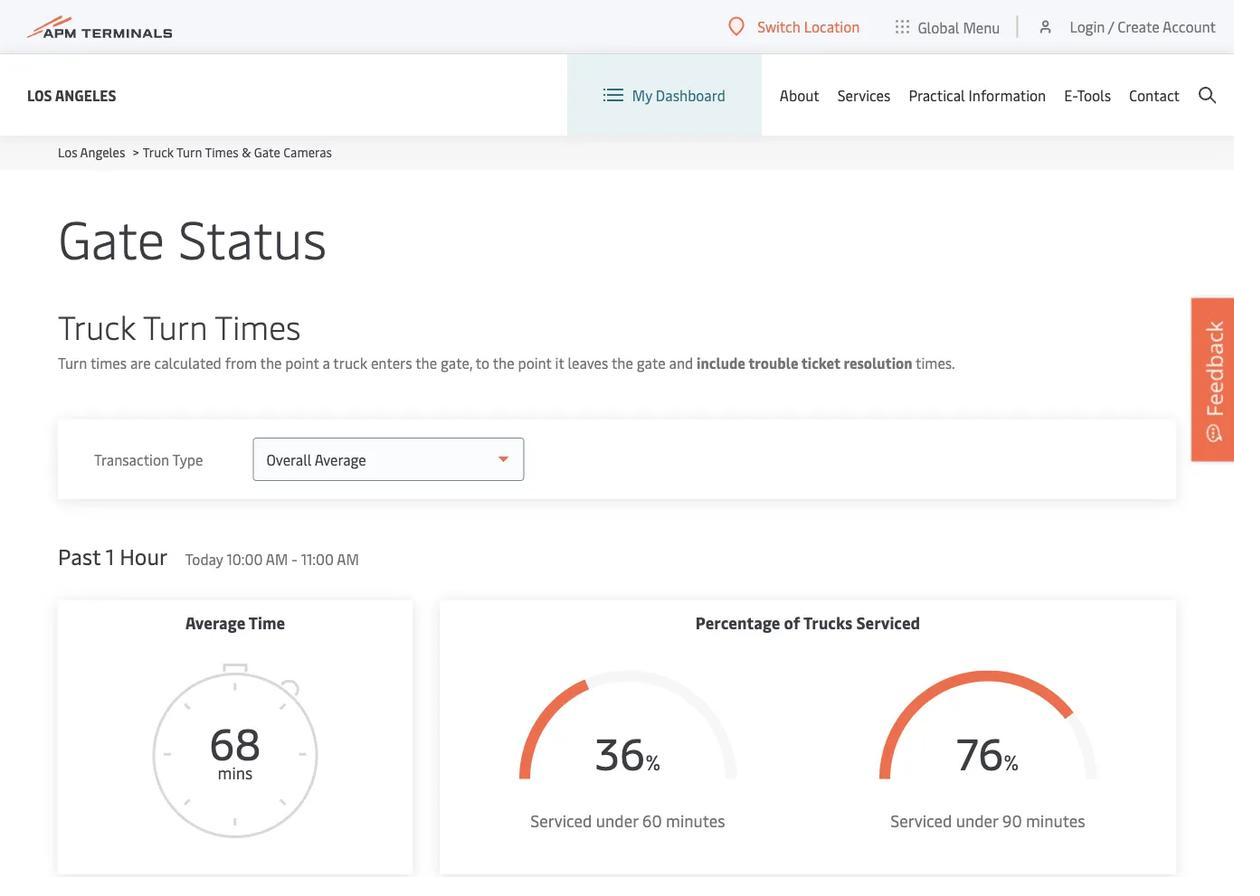Task type: locate. For each thing, give the bounding box(es) containing it.
serviced under 90 minutes
[[891, 810, 1086, 832]]

0 vertical spatial times
[[205, 143, 239, 161]]

los angeles link
[[27, 84, 116, 106], [58, 143, 125, 161]]

times up from
[[215, 305, 301, 348]]

switch location
[[758, 17, 860, 36]]

angeles for los angeles
[[55, 85, 116, 105]]

% inside 79 %
[[1004, 748, 1020, 777]]

practical information
[[909, 85, 1046, 105]]

1 vertical spatial los
[[58, 143, 77, 161]]

switch location button
[[729, 17, 860, 36]]

resolution
[[844, 353, 913, 373]]

turn right >
[[177, 143, 202, 161]]

truck
[[143, 143, 174, 161], [58, 305, 136, 348]]

ticket
[[802, 353, 841, 373]]

am
[[266, 550, 288, 569], [337, 550, 359, 569]]

3 the from the left
[[493, 353, 515, 373]]

turn
[[177, 143, 202, 161], [143, 305, 208, 348], [58, 353, 87, 373]]

e-tools button
[[1065, 54, 1111, 136]]

0 horizontal spatial los
[[27, 85, 52, 105]]

angeles for los angeles > truck turn times & gate cameras
[[80, 143, 125, 161]]

my
[[632, 85, 652, 105]]

0 horizontal spatial truck
[[58, 305, 136, 348]]

0 horizontal spatial under
[[596, 810, 638, 832]]

times inside truck turn times turn times are calculated from the point a truck enters the gate, to the point it leaves the gate and include trouble ticket resolution times.
[[215, 305, 301, 348]]

%
[[644, 748, 659, 777], [1004, 748, 1020, 777]]

los for los angeles
[[27, 85, 52, 105]]

the left gate
[[612, 353, 633, 373]]

the left gate,
[[416, 353, 437, 373]]

switch
[[758, 17, 801, 36]]

0 vertical spatial los
[[27, 85, 52, 105]]

under left 90
[[956, 810, 999, 832]]

my dashboard
[[632, 85, 726, 105]]

under for %
[[956, 810, 999, 832]]

1 horizontal spatial under
[[956, 810, 999, 832]]

minutes
[[666, 810, 725, 832], [1026, 810, 1086, 832]]

1 vertical spatial truck
[[58, 305, 136, 348]]

11:00
[[301, 550, 334, 569]]

% inside 37 %
[[644, 748, 659, 777]]

point left a
[[285, 353, 319, 373]]

0 vertical spatial angeles
[[55, 85, 116, 105]]

point left it
[[518, 353, 552, 373]]

enters
[[371, 353, 412, 373]]

1 horizontal spatial point
[[518, 353, 552, 373]]

2 point from the left
[[518, 353, 552, 373]]

minutes for %
[[1026, 810, 1086, 832]]

are
[[130, 353, 151, 373]]

0 horizontal spatial gate
[[58, 201, 165, 272]]

times left &
[[205, 143, 239, 161]]

2 under from the left
[[956, 810, 999, 832]]

today 10:00 am  - 11:00 am
[[185, 550, 359, 569]]

average
[[185, 612, 245, 634]]

angeles
[[55, 85, 116, 105], [80, 143, 125, 161]]

0 horizontal spatial am
[[266, 550, 288, 569]]

0 horizontal spatial %
[[644, 748, 659, 777]]

1 horizontal spatial minutes
[[1026, 810, 1086, 832]]

minutes right 90
[[1026, 810, 1086, 832]]

e-
[[1065, 85, 1077, 105]]

2 minutes from the left
[[1026, 810, 1086, 832]]

0 vertical spatial truck
[[143, 143, 174, 161]]

login
[[1070, 17, 1105, 36]]

gate,
[[441, 353, 473, 373]]

login / create account
[[1070, 17, 1216, 36]]

1 vertical spatial turn
[[143, 305, 208, 348]]

contact button
[[1130, 54, 1180, 136]]

0 horizontal spatial point
[[285, 353, 319, 373]]

2 % from the left
[[1004, 748, 1020, 777]]

information
[[969, 85, 1046, 105]]

about
[[780, 85, 820, 105]]

under left 60
[[596, 810, 638, 832]]

hour
[[120, 542, 168, 571]]

los
[[27, 85, 52, 105], [58, 143, 77, 161]]

truck right >
[[143, 143, 174, 161]]

/
[[1109, 17, 1114, 36]]

my dashboard button
[[603, 54, 726, 136]]

location
[[804, 17, 860, 36]]

1 horizontal spatial am
[[337, 550, 359, 569]]

tools
[[1077, 85, 1111, 105]]

1 horizontal spatial los
[[58, 143, 77, 161]]

% up 60
[[644, 748, 659, 777]]

a
[[323, 353, 330, 373]]

turn up calculated
[[143, 305, 208, 348]]

about button
[[780, 54, 820, 136]]

gate down >
[[58, 201, 165, 272]]

2 am from the left
[[337, 550, 359, 569]]

minutes right 60
[[666, 810, 725, 832]]

1 point from the left
[[285, 353, 319, 373]]

1 % from the left
[[644, 748, 659, 777]]

% for 79
[[1004, 748, 1020, 777]]

past
[[58, 542, 100, 571]]

1 minutes from the left
[[666, 810, 725, 832]]

2 vertical spatial turn
[[58, 353, 87, 373]]

time
[[249, 612, 285, 634]]

contact
[[1130, 85, 1180, 105]]

turn left times
[[58, 353, 87, 373]]

1 vertical spatial angeles
[[80, 143, 125, 161]]

% up 90
[[1004, 748, 1020, 777]]

login / create account link
[[1037, 0, 1216, 53]]

trouble
[[749, 353, 799, 373]]

am right 11:00
[[337, 550, 359, 569]]

68
[[209, 713, 261, 772]]

1 under from the left
[[596, 810, 638, 832]]

transaction
[[94, 450, 169, 469]]

under
[[596, 810, 638, 832], [956, 810, 999, 832]]

mins
[[218, 762, 253, 784]]

los angeles
[[27, 85, 116, 105]]

times
[[205, 143, 239, 161], [215, 305, 301, 348]]

1 horizontal spatial %
[[1004, 748, 1020, 777]]

am left "-"
[[266, 550, 288, 569]]

0 horizontal spatial minutes
[[666, 810, 725, 832]]

today
[[185, 550, 223, 569]]

1 horizontal spatial gate
[[254, 143, 280, 161]]

past 1 hour
[[58, 542, 168, 571]]

of
[[784, 612, 800, 634]]

the right from
[[260, 353, 282, 373]]

truck up times
[[58, 305, 136, 348]]

gate right &
[[254, 143, 280, 161]]

gate
[[254, 143, 280, 161], [58, 201, 165, 272]]

serviced for %
[[891, 810, 952, 832]]

global menu button
[[878, 0, 1019, 54]]

average time
[[185, 612, 285, 634]]

&
[[242, 143, 251, 161]]

serviced
[[857, 612, 921, 634], [531, 810, 592, 832], [891, 810, 952, 832]]

the right to
[[493, 353, 515, 373]]

90
[[1003, 810, 1022, 832]]

1 vertical spatial times
[[215, 305, 301, 348]]

leaves
[[568, 353, 609, 373]]

point
[[285, 353, 319, 373], [518, 353, 552, 373]]



Task type: vqa. For each thing, say whether or not it's contained in the screenshot.
the Friendly
no



Task type: describe. For each thing, give the bounding box(es) containing it.
-
[[292, 550, 298, 569]]

1 vertical spatial gate
[[58, 201, 165, 272]]

to
[[476, 353, 490, 373]]

% for 37
[[644, 748, 659, 777]]

10:00
[[227, 550, 263, 569]]

60
[[642, 810, 662, 832]]

include
[[697, 353, 746, 373]]

practical
[[909, 85, 965, 105]]

times.
[[916, 353, 955, 373]]

percentage of trucks serviced
[[696, 612, 921, 634]]

practical information button
[[909, 54, 1046, 136]]

global
[[918, 17, 960, 36]]

times
[[90, 353, 127, 373]]

from
[[225, 353, 257, 373]]

transaction type
[[94, 450, 203, 469]]

and
[[669, 353, 693, 373]]

menu
[[963, 17, 1000, 36]]

feedback button
[[1192, 299, 1235, 462]]

los angeles > truck turn times & gate cameras
[[58, 143, 332, 161]]

0 vertical spatial gate
[[254, 143, 280, 161]]

type
[[172, 450, 203, 469]]

services
[[838, 85, 891, 105]]

1
[[106, 542, 114, 571]]

it
[[555, 353, 564, 373]]

79 %
[[957, 723, 1020, 782]]

account
[[1163, 17, 1216, 36]]

truck
[[333, 353, 367, 373]]

1 vertical spatial los angeles link
[[58, 143, 125, 161]]

serviced under 60 minutes
[[531, 810, 725, 832]]

37 %
[[597, 723, 659, 782]]

create
[[1118, 17, 1160, 36]]

services button
[[838, 54, 891, 136]]

gate status
[[58, 201, 327, 272]]

0 vertical spatial los angeles link
[[27, 84, 116, 106]]

2 the from the left
[[416, 353, 437, 373]]

gate
[[637, 353, 666, 373]]

4 the from the left
[[612, 353, 633, 373]]

1 am from the left
[[266, 550, 288, 569]]

under for 37 %
[[596, 810, 638, 832]]

e-tools
[[1065, 85, 1111, 105]]

truck turn times turn times are calculated from the point a truck enters the gate, to the point it leaves the gate and include trouble ticket resolution times.
[[58, 305, 955, 373]]

serviced for 37 %
[[531, 810, 592, 832]]

37
[[597, 723, 644, 782]]

status
[[178, 201, 327, 272]]

1 the from the left
[[260, 353, 282, 373]]

percentage
[[696, 612, 781, 634]]

dashboard
[[656, 85, 726, 105]]

los for los angeles > truck turn times & gate cameras
[[58, 143, 77, 161]]

>
[[133, 143, 139, 161]]

1 horizontal spatial truck
[[143, 143, 174, 161]]

feedback
[[1200, 321, 1229, 417]]

cameras
[[284, 143, 332, 161]]

global menu
[[918, 17, 1000, 36]]

calculated
[[154, 353, 222, 373]]

79
[[957, 723, 1004, 782]]

trucks
[[804, 612, 853, 634]]

0 vertical spatial turn
[[177, 143, 202, 161]]

truck inside truck turn times turn times are calculated from the point a truck enters the gate, to the point it leaves the gate and include trouble ticket resolution times.
[[58, 305, 136, 348]]

minutes for 37 %
[[666, 810, 725, 832]]



